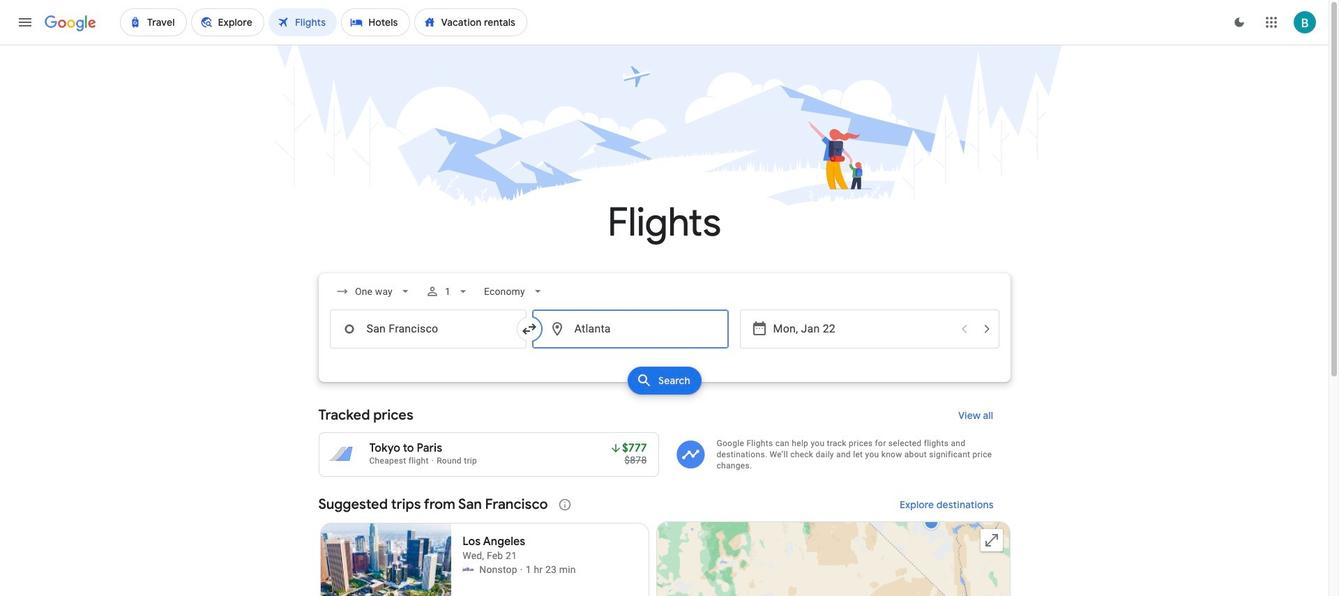 Task type: locate. For each thing, give the bounding box(es) containing it.
 image inside suggested trips from san francisco region
[[520, 563, 523, 577]]

None text field
[[532, 310, 728, 349]]

0 horizontal spatial  image
[[432, 456, 434, 466]]

878 US dollars text field
[[624, 455, 647, 466]]

Flight search field
[[307, 273, 1021, 399]]

Departure text field
[[773, 310, 952, 348]]

suggested trips from san francisco region
[[318, 488, 1010, 596]]

change appearance image
[[1223, 6, 1256, 39]]

777 US dollars text field
[[622, 441, 647, 455]]

tracked prices region
[[318, 399, 1010, 477]]

1 horizontal spatial  image
[[520, 563, 523, 577]]

None field
[[330, 279, 417, 304], [479, 279, 550, 304], [330, 279, 417, 304], [479, 279, 550, 304]]

1 vertical spatial  image
[[520, 563, 523, 577]]

 image
[[432, 456, 434, 466], [520, 563, 523, 577]]

0 vertical spatial  image
[[432, 456, 434, 466]]

None text field
[[330, 310, 526, 349]]



Task type: describe. For each thing, give the bounding box(es) containing it.
 image inside the tracked prices region
[[432, 456, 434, 466]]

main menu image
[[17, 14, 33, 31]]

swap origin and destination. image
[[521, 321, 537, 338]]

jetblue image
[[463, 564, 474, 575]]

none text field inside flight search field
[[532, 310, 728, 349]]



Task type: vqa. For each thing, say whether or not it's contained in the screenshot.
Place
no



